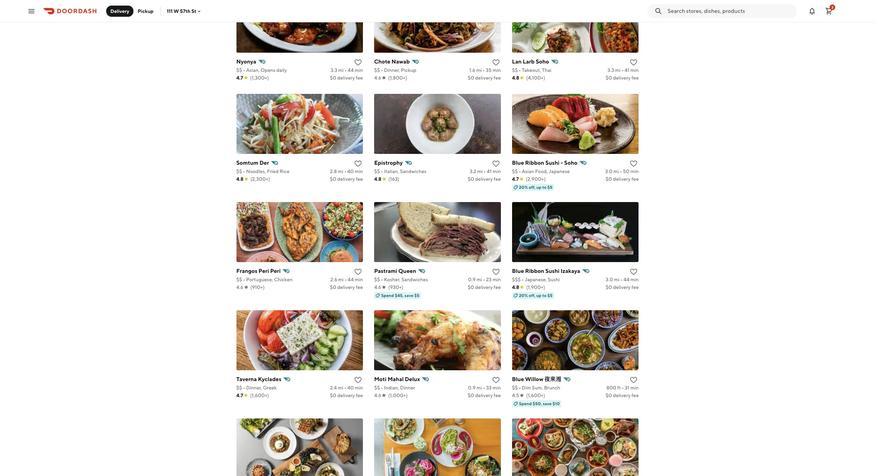 Task type: vqa. For each thing, say whether or not it's contained in the screenshot.


Task type: describe. For each thing, give the bounding box(es) containing it.
click to add this store to your saved list image for frangos peri peri
[[354, 268, 362, 276]]

noodles,
[[246, 169, 266, 174]]

delivery for blue ribbon sushi - soho
[[613, 176, 631, 182]]

$0 for pastrami queen
[[468, 285, 474, 290]]

4.8 for blue ribbon sushi izakaya
[[512, 285, 519, 290]]

23
[[486, 277, 492, 283]]

spend for blue
[[519, 402, 532, 407]]

$$$ • japanese, sushi
[[512, 277, 560, 283]]

blue ribbon sushi - soho
[[512, 160, 578, 166]]

delivery button
[[106, 5, 134, 17]]

ribbon for blue ribbon sushi izakaya
[[525, 268, 544, 275]]

3.3 for nyonya
[[331, 67, 337, 73]]

2.6
[[331, 277, 337, 283]]

blue willow 夜来湘
[[512, 376, 561, 383]]

moti
[[374, 376, 387, 383]]

4.6 for frangos peri peri
[[236, 285, 243, 290]]

fee for nyonya
[[356, 75, 363, 81]]

$0 for somtum der
[[330, 176, 336, 182]]

rice
[[280, 169, 290, 174]]

ribbon for blue ribbon sushi - soho
[[525, 160, 544, 166]]

$0 delivery fee for epistrophy
[[468, 176, 501, 182]]

min for somtum der
[[355, 169, 363, 174]]

44 for blue ribbon sushi izakaya
[[624, 277, 630, 283]]

31
[[625, 385, 630, 391]]

3
[[832, 5, 834, 9]]

$$ for blue willow 夜来湘
[[512, 385, 518, 391]]

min for pastrami queen
[[493, 277, 501, 283]]

moti mahal delux
[[374, 376, 420, 383]]

nyonya
[[236, 58, 256, 65]]

mi for frangos peri peri
[[338, 277, 344, 283]]

$$ for taverna kyclades
[[236, 385, 242, 391]]

$0 for lan larb soho
[[606, 75, 612, 81]]

takeout,
[[522, 67, 541, 73]]

2.8 mi • 40 min
[[330, 169, 363, 174]]

delux
[[405, 376, 420, 383]]

open menu image
[[27, 7, 36, 15]]

sushi for -
[[546, 160, 560, 166]]

41 for lan larb soho
[[625, 67, 630, 73]]

mi for lan larb soho
[[615, 67, 621, 73]]

40 for taverna kyclades
[[347, 385, 354, 391]]

44 for frangos peri peri
[[348, 277, 354, 283]]

$$$
[[512, 277, 521, 283]]

off, for blue ribbon sushi - soho
[[529, 185, 536, 190]]

3.3 for lan larb soho
[[608, 67, 614, 73]]

click to add this store to your saved list image for lan larb soho
[[630, 58, 638, 67]]

blue ribbon sushi izakaya
[[512, 268, 580, 275]]

spend $45, save $5
[[381, 293, 420, 298]]

$0 for taverna kyclades
[[330, 393, 336, 399]]

indian,
[[384, 385, 399, 391]]

$10
[[553, 402, 560, 407]]

mi for taverna kyclades
[[338, 385, 343, 391]]

(910+)
[[250, 285, 265, 290]]

35
[[486, 67, 492, 73]]

$$ • dinner, pickup
[[374, 67, 416, 73]]

daily
[[276, 67, 287, 73]]

3.0 mi • 44 min
[[606, 277, 639, 283]]

4.7 for taverna kyclades
[[236, 393, 243, 399]]

st
[[191, 8, 196, 14]]

fee for moti mahal delux
[[494, 393, 501, 399]]

blue for blue willow 夜来湘
[[512, 376, 524, 383]]

111
[[167, 8, 173, 14]]

dim
[[522, 385, 531, 391]]

pickup button
[[134, 5, 158, 17]]

$0 delivery fee for nyonya
[[330, 75, 363, 81]]

1.6 mi • 35 min
[[469, 67, 501, 73]]

min for moti mahal delux
[[493, 385, 501, 391]]

20% for blue ribbon sushi - soho
[[519, 185, 528, 190]]

der
[[260, 160, 269, 166]]

(1,600+) for willow
[[526, 393, 545, 399]]

$$ • portuguese, chicken
[[236, 277, 293, 283]]

dinner, for taverna
[[246, 385, 262, 391]]

click to add this store to your saved list image for taverna kyclades
[[354, 376, 362, 385]]

dinner
[[400, 385, 415, 391]]

33
[[486, 385, 492, 391]]

$$ for moti mahal delux
[[374, 385, 380, 391]]

$0 for chote nawab
[[468, 75, 474, 81]]

lan
[[512, 58, 522, 65]]

min for epistrophy
[[493, 169, 501, 174]]

click to add this store to your saved list image for somtum der
[[354, 160, 362, 168]]

japanese
[[549, 169, 570, 174]]

$$ for pastrami queen
[[374, 277, 380, 283]]

delivery for nyonya
[[337, 75, 355, 81]]

40 for somtum der
[[347, 169, 354, 174]]

$$ for frangos peri peri
[[236, 277, 242, 283]]

min for blue ribbon sushi - soho
[[631, 169, 639, 174]]

mi for epistrophy
[[477, 169, 483, 174]]

3.2 mi • 41 min
[[470, 169, 501, 174]]

$$ • italian, sandwiches
[[374, 169, 427, 174]]

mi for pastrami queen
[[477, 277, 482, 283]]

pastrami queen
[[374, 268, 416, 275]]

pastrami
[[374, 268, 397, 275]]

asian,
[[246, 67, 260, 73]]

fee for blue willow 夜来湘
[[632, 393, 639, 399]]

fee for blue ribbon sushi izakaya
[[632, 285, 639, 290]]

click to add this store to your saved list image for epistrophy
[[492, 160, 500, 168]]

(2,900+)
[[526, 176, 546, 182]]

3.3 mi • 44 min
[[331, 67, 363, 73]]

(930+)
[[388, 285, 403, 290]]

(1,300+)
[[250, 75, 269, 81]]

3.0 mi • 50 min
[[605, 169, 639, 174]]

Store search: begin typing to search for stores available on DoorDash text field
[[668, 7, 793, 15]]

$50,
[[533, 402, 542, 407]]

min for blue willow 夜来湘
[[631, 385, 639, 391]]

$$ for blue ribbon sushi - soho
[[512, 169, 518, 174]]

$$ • takeout, thai
[[512, 67, 552, 73]]

delivery for blue willow 夜来湘
[[613, 393, 631, 399]]

20% for blue ribbon sushi izakaya
[[519, 293, 528, 298]]

fee for somtum der
[[356, 176, 363, 182]]

click to add this store to your saved list image for blue ribbon sushi izakaya
[[630, 268, 638, 276]]

to for izakaya
[[543, 293, 547, 298]]

ft
[[617, 385, 621, 391]]

$$ • kosher, sandwiches
[[374, 277, 428, 283]]

fee for pastrami queen
[[494, 285, 501, 290]]

(4,100+)
[[526, 75, 545, 81]]

lan larb soho
[[512, 58, 549, 65]]

1 vertical spatial soho
[[564, 160, 578, 166]]

2.4 mi • 40 min
[[330, 385, 363, 391]]

$$ for chote nawab
[[374, 67, 380, 73]]

2.6 mi • 44 min
[[331, 277, 363, 283]]

3.0 for blue ribbon sushi - soho
[[605, 169, 613, 174]]

3.2
[[470, 169, 476, 174]]

800 ft • 31 min
[[607, 385, 639, 391]]

delivery for epistrophy
[[475, 176, 493, 182]]

$$ • asian, opens daily
[[236, 67, 287, 73]]

$0 delivery fee for blue willow 夜来湘
[[606, 393, 639, 399]]

min for frangos peri peri
[[355, 277, 363, 283]]

3.3 mi • 41 min
[[608, 67, 639, 73]]

portuguese,
[[246, 277, 273, 283]]

4.6 for moti mahal delux
[[374, 393, 381, 399]]

click to add this store to your saved list image for blue willow 夜来湘
[[630, 376, 638, 385]]

800
[[607, 385, 616, 391]]

50
[[623, 169, 630, 174]]

mi for chote nawab
[[476, 67, 482, 73]]

$$ • indian, dinner
[[374, 385, 415, 391]]

mi for blue ribbon sushi - soho
[[614, 169, 619, 174]]

izakaya
[[561, 268, 580, 275]]

$5 right the '$45,'
[[414, 293, 420, 298]]



Task type: locate. For each thing, give the bounding box(es) containing it.
sushi left izakaya
[[546, 268, 560, 275]]

1 vertical spatial to
[[543, 293, 547, 298]]

thai
[[542, 67, 552, 73]]

brunch
[[544, 385, 560, 391]]

4.7 for blue ribbon sushi - soho
[[512, 176, 519, 182]]

4.8 down $$$
[[512, 285, 519, 290]]

2 0.9 from the top
[[468, 385, 476, 391]]

food,
[[535, 169, 548, 174]]

0 horizontal spatial dinner,
[[246, 385, 262, 391]]

delivery down 800 ft • 31 min
[[613, 393, 631, 399]]

sandwiches right italian,
[[400, 169, 427, 174]]

20%
[[519, 185, 528, 190], [519, 293, 528, 298]]

dinner, down chote nawab
[[384, 67, 400, 73]]

$0 delivery fee for lan larb soho
[[606, 75, 639, 81]]

2 to from the top
[[543, 293, 547, 298]]

$0 delivery fee down 3.0 mi • 50 min
[[606, 176, 639, 182]]

delivery down 3.0 mi • 44 min
[[613, 285, 631, 290]]

up for -
[[536, 185, 542, 190]]

fee for epistrophy
[[494, 176, 501, 182]]

delivery down 3.3 mi • 44 min
[[337, 75, 355, 81]]

delivery down 2.4 mi • 40 min
[[337, 393, 355, 399]]

40
[[347, 169, 354, 174], [347, 385, 354, 391]]

sum,
[[532, 385, 543, 391]]

2.4
[[330, 385, 337, 391]]

dinner, for chote
[[384, 67, 400, 73]]

w
[[174, 8, 179, 14]]

0 vertical spatial dinner,
[[384, 67, 400, 73]]

blue up asian
[[512, 160, 524, 166]]

(1,600+) down $$ • dinner, greek on the bottom of the page
[[250, 393, 269, 399]]

$0 delivery fee for pastrami queen
[[468, 285, 501, 290]]

1 horizontal spatial soho
[[564, 160, 578, 166]]

1 vertical spatial 0.9
[[468, 385, 476, 391]]

delivery down 2.8 mi • 40 min
[[337, 176, 355, 182]]

soho
[[536, 58, 549, 65], [564, 160, 578, 166]]

$0 down 2.8 on the top of page
[[330, 176, 336, 182]]

fee down 800 ft • 31 min
[[632, 393, 639, 399]]

$0 for blue willow 夜来湘
[[606, 393, 612, 399]]

fee for taverna kyclades
[[356, 393, 363, 399]]

0 vertical spatial 20% off, up to $5
[[519, 185, 553, 190]]

2 3.3 from the left
[[608, 67, 614, 73]]

$5 for blue ribbon sushi izakaya
[[548, 293, 553, 298]]

min for nyonya
[[355, 67, 363, 73]]

2 (1,600+) from the left
[[526, 393, 545, 399]]

0 vertical spatial 41
[[625, 67, 630, 73]]

1 to from the top
[[543, 185, 547, 190]]

4.6 for pastrami queen
[[374, 285, 381, 290]]

0 vertical spatial pickup
[[138, 8, 154, 14]]

20% off, up to $5 down (2,900+)
[[519, 185, 553, 190]]

fee down "3.3 mi • 41 min"
[[632, 75, 639, 81]]

0.9 left 33
[[468, 385, 476, 391]]

2 vertical spatial sushi
[[548, 277, 560, 283]]

fee down 3.3 mi • 44 min
[[356, 75, 363, 81]]

0 vertical spatial sandwiches
[[400, 169, 427, 174]]

mi
[[338, 67, 344, 73], [476, 67, 482, 73], [615, 67, 621, 73], [338, 169, 343, 174], [477, 169, 483, 174], [614, 169, 619, 174], [338, 277, 344, 283], [477, 277, 482, 283], [614, 277, 620, 283], [338, 385, 343, 391], [477, 385, 482, 391]]

mi for moti mahal delux
[[477, 385, 482, 391]]

frangos
[[236, 268, 257, 275]]

blue up dim
[[512, 376, 524, 383]]

1 vertical spatial 20%
[[519, 293, 528, 298]]

peri up chicken
[[270, 268, 281, 275]]

1 horizontal spatial dinner,
[[384, 67, 400, 73]]

fried
[[267, 169, 279, 174]]

0 vertical spatial off,
[[529, 185, 536, 190]]

chote nawab
[[374, 58, 410, 65]]

delivery
[[337, 75, 355, 81], [475, 75, 493, 81], [613, 75, 631, 81], [337, 176, 355, 182], [475, 176, 493, 182], [613, 176, 631, 182], [337, 285, 355, 290], [475, 285, 493, 290], [613, 285, 631, 290], [337, 393, 355, 399], [475, 393, 493, 399], [613, 393, 631, 399]]

1 40 from the top
[[347, 169, 354, 174]]

0 vertical spatial to
[[543, 185, 547, 190]]

click to add this store to your saved list image
[[354, 58, 362, 67], [492, 58, 500, 67], [630, 160, 638, 168], [354, 268, 362, 276], [630, 268, 638, 276], [354, 376, 362, 385], [492, 376, 500, 385]]

$$ • noodles, fried rice
[[236, 169, 290, 174]]

$0 delivery fee down 0.9 mi • 23 min
[[468, 285, 501, 290]]

mi for blue ribbon sushi izakaya
[[614, 277, 620, 283]]

$0 delivery fee for taverna kyclades
[[330, 393, 363, 399]]

0 horizontal spatial spend
[[381, 293, 394, 298]]

off,
[[529, 185, 536, 190], [529, 293, 536, 298]]

off, down (1,900+)
[[529, 293, 536, 298]]

$0 for blue ribbon sushi izakaya
[[606, 285, 612, 290]]

$0 for blue ribbon sushi - soho
[[606, 176, 612, 182]]

$0 down 3.3 mi • 44 min
[[330, 75, 336, 81]]

$$ for epistrophy
[[374, 169, 380, 174]]

save right the '$45,'
[[405, 293, 414, 298]]

sushi for izakaya
[[546, 268, 560, 275]]

3 button
[[822, 4, 836, 18]]

soho right the -
[[564, 160, 578, 166]]

4.7 for nyonya
[[236, 75, 243, 81]]

mi for somtum der
[[338, 169, 343, 174]]

$0 delivery fee down 2.4 mi • 40 min
[[330, 393, 363, 399]]

blue
[[512, 160, 524, 166], [512, 268, 524, 275], [512, 376, 524, 383]]

111 w 57th st
[[167, 8, 196, 14]]

4.5
[[512, 393, 519, 399]]

off, down (2,900+)
[[529, 185, 536, 190]]

1 blue from the top
[[512, 160, 524, 166]]

$0 delivery fee for blue ribbon sushi - soho
[[606, 176, 639, 182]]

1 vertical spatial blue
[[512, 268, 524, 275]]

4.6 down 'chote' on the left top
[[374, 75, 381, 81]]

$0 for nyonya
[[330, 75, 336, 81]]

57th
[[180, 8, 190, 14]]

peri
[[259, 268, 269, 275], [270, 268, 281, 275]]

0 vertical spatial spend
[[381, 293, 394, 298]]

click to add this store to your saved list image up 2.6 mi • 44 min on the left of page
[[354, 268, 362, 276]]

fee
[[356, 75, 363, 81], [494, 75, 501, 81], [632, 75, 639, 81], [356, 176, 363, 182], [494, 176, 501, 182], [632, 176, 639, 182], [356, 285, 363, 290], [494, 285, 501, 290], [632, 285, 639, 290], [356, 393, 363, 399], [494, 393, 501, 399], [632, 393, 639, 399]]

ribbon up $$ • asian food, japanese
[[525, 160, 544, 166]]

0.9 for pastrami queen
[[468, 277, 476, 283]]

4.8 for epistrophy
[[374, 176, 381, 182]]

$45,
[[395, 293, 404, 298]]

willow
[[525, 376, 544, 383]]

2 40 from the top
[[347, 385, 354, 391]]

$5 down food,
[[548, 185, 553, 190]]

$0 for moti mahal delux
[[468, 393, 474, 399]]

1 vertical spatial 20% off, up to $5
[[519, 293, 553, 298]]

0 vertical spatial ribbon
[[525, 160, 544, 166]]

save left $10
[[543, 402, 552, 407]]

delivery for pastrami queen
[[475, 285, 493, 290]]

delivery
[[110, 8, 129, 14]]

click to add this store to your saved list image up 3.0 mi • 50 min
[[630, 160, 638, 168]]

(1,800+)
[[388, 75, 407, 81]]

delivery for taverna kyclades
[[337, 393, 355, 399]]

kyclades
[[258, 376, 281, 383]]

ribbon up japanese,
[[525, 268, 544, 275]]

dinner, down taverna kyclades
[[246, 385, 262, 391]]

$0 delivery fee for frangos peri peri
[[330, 285, 363, 290]]

1 vertical spatial sandwiches
[[402, 277, 428, 283]]

0 vertical spatial 0.9
[[468, 277, 476, 283]]

$0 delivery fee down 2.8 mi • 40 min
[[330, 176, 363, 182]]

peri up $$ • portuguese, chicken
[[259, 268, 269, 275]]

44 for nyonya
[[348, 67, 354, 73]]

3 blue from the top
[[512, 376, 524, 383]]

taverna
[[236, 376, 257, 383]]

1 vertical spatial sushi
[[546, 268, 560, 275]]

0 vertical spatial 4.7
[[236, 75, 243, 81]]

$$ for somtum der
[[236, 169, 242, 174]]

$$ • asian food, japanese
[[512, 169, 570, 174]]

1 horizontal spatial (1,600+)
[[526, 393, 545, 399]]

1 horizontal spatial 3.3
[[608, 67, 614, 73]]

epistrophy
[[374, 160, 403, 166]]

delivery down 0.9 mi • 23 min
[[475, 285, 493, 290]]

40 right 2.8 on the top of page
[[347, 169, 354, 174]]

2 off, from the top
[[529, 293, 536, 298]]

1 up from the top
[[536, 185, 542, 190]]

$0 delivery fee for blue ribbon sushi izakaya
[[606, 285, 639, 290]]

4.8
[[512, 75, 519, 81], [236, 176, 244, 182], [374, 176, 381, 182], [512, 285, 519, 290]]

sushi left the -
[[546, 160, 560, 166]]

fee down the 3.2 mi • 41 min
[[494, 176, 501, 182]]

0 horizontal spatial (1,600+)
[[250, 393, 269, 399]]

夜来湘
[[545, 376, 561, 383]]

0 vertical spatial 3.0
[[605, 169, 613, 174]]

spend left $50,
[[519, 402, 532, 407]]

$$ down 'chote' on the left top
[[374, 67, 380, 73]]

4.6 left "(930+)"
[[374, 285, 381, 290]]

0 vertical spatial up
[[536, 185, 542, 190]]

asian
[[522, 169, 534, 174]]

0 horizontal spatial save
[[405, 293, 414, 298]]

0 vertical spatial soho
[[536, 58, 549, 65]]

1 horizontal spatial spend
[[519, 402, 532, 407]]

1 horizontal spatial pickup
[[401, 67, 416, 73]]

sushi
[[546, 160, 560, 166], [546, 268, 560, 275], [548, 277, 560, 283]]

click to add this store to your saved list image up the 3.2 mi • 41 min
[[492, 160, 500, 168]]

$0 down 2.6
[[330, 285, 336, 290]]

0.9 for moti mahal delux
[[468, 385, 476, 391]]

20% off, up to $5 for blue ribbon sushi izakaya
[[519, 293, 553, 298]]

somtum
[[236, 160, 258, 166]]

soho up thai
[[536, 58, 549, 65]]

delivery down the 0.9 mi • 33 min
[[475, 393, 493, 399]]

0.9 mi • 23 min
[[468, 277, 501, 283]]

greek
[[263, 385, 277, 391]]

$0 down the 0.9 mi • 33 min
[[468, 393, 474, 399]]

click to add this store to your saved list image up the 0.9 mi • 33 min
[[492, 376, 500, 385]]

2.8
[[330, 169, 337, 174]]

click to add this store to your saved list image up "3.3 mi • 41 min"
[[630, 58, 638, 67]]

1 horizontal spatial 41
[[625, 67, 630, 73]]

2 vertical spatial blue
[[512, 376, 524, 383]]

$0 delivery fee for somtum der
[[330, 176, 363, 182]]

delivery for moti mahal delux
[[475, 393, 493, 399]]

to for -
[[543, 185, 547, 190]]

$0 delivery fee for chote nawab
[[468, 75, 501, 81]]

4.8 down lan
[[512, 75, 519, 81]]

$0 down 3.2
[[468, 176, 474, 182]]

2 up from the top
[[536, 293, 542, 298]]

1 vertical spatial off,
[[529, 293, 536, 298]]

to down (2,900+)
[[543, 185, 547, 190]]

1 vertical spatial 4.7
[[512, 176, 519, 182]]

save for queen
[[405, 293, 414, 298]]

click to add this store to your saved list image
[[630, 58, 638, 67], [354, 160, 362, 168], [492, 160, 500, 168], [492, 268, 500, 276], [630, 376, 638, 385]]

min for chote nawab
[[493, 67, 501, 73]]

italian,
[[384, 169, 399, 174]]

1 vertical spatial save
[[543, 402, 552, 407]]

4.6 down moti
[[374, 393, 381, 399]]

1 vertical spatial 3.0
[[606, 277, 613, 283]]

$0 down "3.3 mi • 41 min"
[[606, 75, 612, 81]]

$0 down 3.0 mi • 50 min
[[606, 176, 612, 182]]

1 vertical spatial spend
[[519, 402, 532, 407]]

delivery for frangos peri peri
[[337, 285, 355, 290]]

1 (1,600+) from the left
[[250, 393, 269, 399]]

4.6 for chote nawab
[[374, 75, 381, 81]]

$$ left asian
[[512, 169, 518, 174]]

1 20% off, up to $5 from the top
[[519, 185, 553, 190]]

20% off, up to $5 for blue ribbon sushi - soho
[[519, 185, 553, 190]]

delivery down 1.6 mi • 35 min
[[475, 75, 493, 81]]

$0 delivery fee down the 3.2 mi • 41 min
[[468, 176, 501, 182]]

opens
[[261, 67, 276, 73]]

$$ down 'nyonya'
[[236, 67, 242, 73]]

mahal
[[388, 376, 404, 383]]

$0 delivery fee down 800 ft • 31 min
[[606, 393, 639, 399]]

$5 down $$$ • japanese, sushi
[[548, 293, 553, 298]]

delivery for chote nawab
[[475, 75, 493, 81]]

2 20% from the top
[[519, 293, 528, 298]]

sandwiches for pastrami queen
[[402, 277, 428, 283]]

to
[[543, 185, 547, 190], [543, 293, 547, 298]]

sushi down blue ribbon sushi izakaya in the bottom right of the page
[[548, 277, 560, 283]]

0 vertical spatial save
[[405, 293, 414, 298]]

pickup
[[138, 8, 154, 14], [401, 67, 416, 73]]

2 20% off, up to $5 from the top
[[519, 293, 553, 298]]

to down (1,900+)
[[543, 293, 547, 298]]

min
[[355, 67, 363, 73], [493, 67, 501, 73], [631, 67, 639, 73], [355, 169, 363, 174], [493, 169, 501, 174], [631, 169, 639, 174], [355, 277, 363, 283], [493, 277, 501, 283], [631, 277, 639, 283], [355, 385, 363, 391], [493, 385, 501, 391], [631, 385, 639, 391]]

pickup down the nawab at the left
[[401, 67, 416, 73]]

$0
[[330, 75, 336, 81], [468, 75, 474, 81], [606, 75, 612, 81], [330, 176, 336, 182], [468, 176, 474, 182], [606, 176, 612, 182], [330, 285, 336, 290], [468, 285, 474, 290], [606, 285, 612, 290], [330, 393, 336, 399], [468, 393, 474, 399], [606, 393, 612, 399]]

44
[[348, 67, 354, 73], [348, 277, 354, 283], [624, 277, 630, 283]]

0 horizontal spatial pickup
[[138, 8, 154, 14]]

(1,900+)
[[526, 285, 545, 290]]

2 items, open order cart image
[[825, 7, 833, 15]]

delivery down 2.6 mi • 44 min on the left of page
[[337, 285, 355, 290]]

$$ for lan larb soho
[[512, 67, 518, 73]]

larb
[[523, 58, 535, 65]]

2 vertical spatial 4.7
[[236, 393, 243, 399]]

fee down 3.0 mi • 44 min
[[632, 285, 639, 290]]

$$ down epistrophy
[[374, 169, 380, 174]]

1 vertical spatial pickup
[[401, 67, 416, 73]]

click to add this store to your saved list image up 0.9 mi • 23 min
[[492, 268, 500, 276]]

fee down 1.6 mi • 35 min
[[494, 75, 501, 81]]

fee down 2.6 mi • 44 min on the left of page
[[356, 285, 363, 290]]

1 off, from the top
[[529, 185, 536, 190]]

20% off, up to $5
[[519, 185, 553, 190], [519, 293, 553, 298]]

$0 delivery fee
[[330, 75, 363, 81], [468, 75, 501, 81], [606, 75, 639, 81], [330, 176, 363, 182], [468, 176, 501, 182], [606, 176, 639, 182], [330, 285, 363, 290], [468, 285, 501, 290], [606, 285, 639, 290], [330, 393, 363, 399], [468, 393, 501, 399], [606, 393, 639, 399]]

fee for lan larb soho
[[632, 75, 639, 81]]

4.7 down 'nyonya'
[[236, 75, 243, 81]]

fee down 0.9 mi • 23 min
[[494, 285, 501, 290]]

4.6 left (910+)
[[236, 285, 243, 290]]

min for taverna kyclades
[[355, 385, 363, 391]]

$$ up '4.5'
[[512, 385, 518, 391]]

-
[[561, 160, 563, 166]]

frangos peri peri
[[236, 268, 281, 275]]

$0 for epistrophy
[[468, 176, 474, 182]]

pickup inside button
[[138, 8, 154, 14]]

0 vertical spatial blue
[[512, 160, 524, 166]]

up down (2,900+)
[[536, 185, 542, 190]]

dinner,
[[384, 67, 400, 73], [246, 385, 262, 391]]

fee for chote nawab
[[494, 75, 501, 81]]

2 ribbon from the top
[[525, 268, 544, 275]]

nawab
[[392, 58, 410, 65]]

queen
[[398, 268, 416, 275]]

(163)
[[388, 176, 399, 182]]

1.6
[[469, 67, 475, 73]]

0 horizontal spatial 41
[[487, 169, 492, 174]]

$5 for blue ribbon sushi - soho
[[548, 185, 553, 190]]

1 vertical spatial dinner,
[[246, 385, 262, 391]]

chote
[[374, 58, 391, 65]]

$0 delivery fee down 3.3 mi • 44 min
[[330, 75, 363, 81]]

0 horizontal spatial soho
[[536, 58, 549, 65]]

spend down "(930+)"
[[381, 293, 394, 298]]

0.9 left 23
[[468, 277, 476, 283]]

0 horizontal spatial peri
[[259, 268, 269, 275]]

1 3.3 from the left
[[331, 67, 337, 73]]

20% down (2,900+)
[[519, 185, 528, 190]]

$$ down pastrami
[[374, 277, 380, 283]]

fee down the 0.9 mi • 33 min
[[494, 393, 501, 399]]

0 horizontal spatial 3.3
[[331, 67, 337, 73]]

$$ down moti
[[374, 385, 380, 391]]

japanese,
[[525, 277, 547, 283]]

(1,600+) down '$$ • dim sum, brunch'
[[526, 393, 545, 399]]

click to add this store to your saved list image for nyonya
[[354, 58, 362, 67]]

2 peri from the left
[[270, 268, 281, 275]]

blue for blue ribbon sushi izakaya
[[512, 268, 524, 275]]

$0 down 3.0 mi • 44 min
[[606, 285, 612, 290]]

0 vertical spatial 20%
[[519, 185, 528, 190]]

1 ribbon from the top
[[525, 160, 544, 166]]

0 vertical spatial sushi
[[546, 160, 560, 166]]

111 w 57th st button
[[167, 8, 202, 14]]

1 horizontal spatial save
[[543, 402, 552, 407]]

1 20% from the top
[[519, 185, 528, 190]]

$0 down 800
[[606, 393, 612, 399]]

up for izakaya
[[536, 293, 542, 298]]

1 vertical spatial 41
[[487, 169, 492, 174]]

0.9 mi • 33 min
[[468, 385, 501, 391]]

41 for epistrophy
[[487, 169, 492, 174]]

$0 down '1.6'
[[468, 75, 474, 81]]

0 vertical spatial 40
[[347, 169, 354, 174]]

blue for blue ribbon sushi - soho
[[512, 160, 524, 166]]

$0 delivery fee down 3.0 mi • 44 min
[[606, 285, 639, 290]]

1 vertical spatial up
[[536, 293, 542, 298]]

1 peri from the left
[[259, 268, 269, 275]]

fee down 2.4 mi • 40 min
[[356, 393, 363, 399]]

spend for pastrami
[[381, 293, 394, 298]]

click to add this store to your saved list image up 3.0 mi • 44 min
[[630, 268, 638, 276]]

4.7 left (2,900+)
[[512, 176, 519, 182]]

0.9
[[468, 277, 476, 283], [468, 385, 476, 391]]

$$ down somtum
[[236, 169, 242, 174]]

delivery for somtum der
[[337, 176, 355, 182]]

$$ • dinner, greek
[[236, 385, 277, 391]]

1 vertical spatial 40
[[347, 385, 354, 391]]

1 0.9 from the top
[[468, 277, 476, 283]]

$0 delivery fee down 1.6 mi • 35 min
[[468, 75, 501, 81]]

fee for frangos peri peri
[[356, 285, 363, 290]]

chicken
[[274, 277, 293, 283]]

fee down 2.8 mi • 40 min
[[356, 176, 363, 182]]

1 horizontal spatial peri
[[270, 268, 281, 275]]

click to add this store to your saved list image up 1.6 mi • 35 min
[[492, 58, 500, 67]]

$$ for nyonya
[[236, 67, 242, 73]]

2 blue from the top
[[512, 268, 524, 275]]

1 vertical spatial ribbon
[[525, 268, 544, 275]]

somtum der
[[236, 160, 269, 166]]

notification bell image
[[808, 7, 817, 15]]

spend $50, save $10
[[519, 402, 560, 407]]

sandwiches down queen
[[402, 277, 428, 283]]

3.0 for blue ribbon sushi izakaya
[[606, 277, 613, 283]]

$0 delivery fee down "3.3 mi • 41 min"
[[606, 75, 639, 81]]

delivery for lan larb soho
[[613, 75, 631, 81]]

min for lan larb soho
[[631, 67, 639, 73]]

click to add this store to your saved list image up 2.8 mi • 40 min
[[354, 160, 362, 168]]



